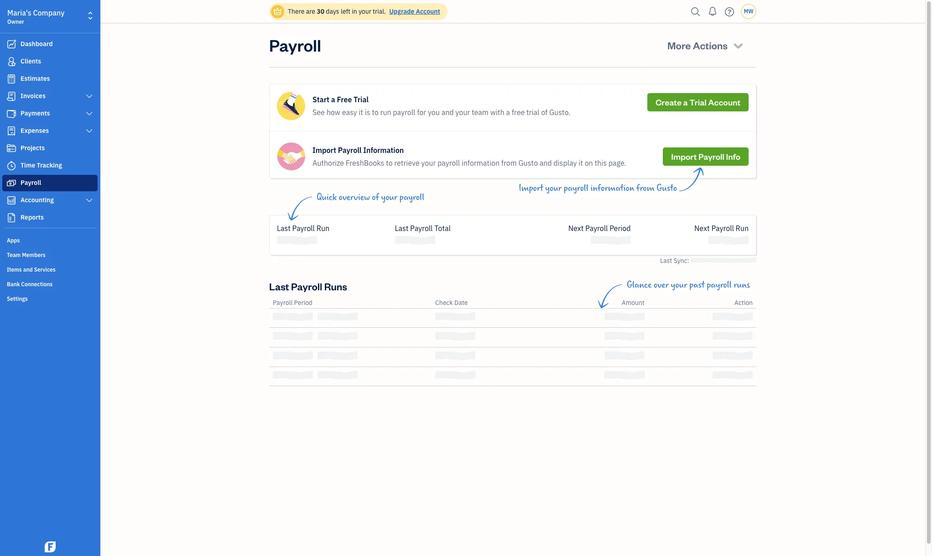 Task type: vqa. For each thing, say whether or not it's contained in the screenshot.
left Period
yes



Task type: describe. For each thing, give the bounding box(es) containing it.
information
[[364, 146, 404, 155]]

information inside import payroll information authorize freshbooks to retrieve your payroll information from gusto and display it on this page.
[[462, 158, 500, 168]]

import for import payroll info
[[672, 151, 698, 162]]

and inside main "element"
[[23, 266, 33, 273]]

date
[[455, 298, 468, 307]]

last payroll run
[[277, 224, 330, 233]]

payroll for next payroll run
[[712, 224, 735, 233]]

payments
[[21, 109, 50, 117]]

import payroll information authorize freshbooks to retrieve your payroll information from gusto and display it on this page.
[[313, 146, 627, 168]]

payroll for import payroll info
[[699, 151, 725, 162]]

search image
[[689, 5, 704, 18]]

left
[[341, 7, 351, 16]]

last for last payroll runs
[[269, 280, 289, 293]]

services
[[34, 266, 56, 273]]

more actions button
[[660, 34, 753, 56]]

trial.
[[373, 7, 386, 16]]

dashboard
[[21, 40, 53, 48]]

is
[[365, 108, 371, 117]]

last for last payroll total
[[395, 224, 409, 233]]

are
[[306, 7, 316, 16]]

timer image
[[6, 161, 17, 170]]

check date
[[436, 298, 468, 307]]

next payroll run
[[695, 224, 749, 233]]

crown image
[[273, 7, 283, 16]]

payroll for last payroll total
[[411, 224, 433, 233]]

import for import payroll information authorize freshbooks to retrieve your payroll information from gusto and display it on this page.
[[313, 146, 337, 155]]

sync
[[674, 256, 688, 265]]

report image
[[6, 213, 17, 222]]

accounting
[[21, 196, 54, 204]]

notifications image
[[706, 2, 721, 21]]

overview
[[339, 192, 370, 203]]

money image
[[6, 179, 17, 188]]

chevron large down image for payments
[[85, 110, 94, 117]]

30
[[317, 7, 325, 16]]

payroll for last payroll runs
[[291, 280, 323, 293]]

and inside start a free trial see how easy it is to run payroll for you and your team with a free trial of gusto.
[[442, 108, 454, 117]]

your right in
[[359, 7, 372, 16]]

payroll period
[[273, 298, 313, 307]]

chevrondown image
[[733, 39, 745, 52]]

apps
[[7, 237, 20, 244]]

time tracking
[[21, 161, 62, 169]]

free
[[512, 108, 525, 117]]

authorize
[[313, 158, 344, 168]]

amount
[[622, 298, 645, 307]]

items and services link
[[2, 263, 98, 276]]

projects link
[[2, 140, 98, 157]]

estimates
[[21, 74, 50, 83]]

your inside import payroll information authorize freshbooks to retrieve your payroll information from gusto and display it on this page.
[[422, 158, 436, 168]]

trial
[[527, 108, 540, 117]]

it inside import payroll information authorize freshbooks to retrieve your payroll information from gusto and display it on this page.
[[579, 158, 584, 168]]

import for import your payroll information from gusto
[[519, 183, 544, 194]]

payroll inside start a free trial see how easy it is to run payroll for you and your team with a free trial of gusto.
[[393, 108, 416, 117]]

actions
[[693, 39, 728, 52]]

more actions
[[668, 39, 728, 52]]

there
[[288, 7, 305, 16]]

more
[[668, 39, 692, 52]]

freshbooks
[[346, 158, 385, 168]]

reports
[[21, 213, 44, 221]]

dashboard link
[[2, 36, 98, 53]]

0 vertical spatial account
[[416, 7, 441, 16]]

easy
[[342, 108, 357, 117]]

from inside import payroll information authorize freshbooks to retrieve your payroll information from gusto and display it on this page.
[[502, 158, 517, 168]]

expense image
[[6, 126, 17, 136]]

with
[[491, 108, 505, 117]]

quick
[[317, 192, 337, 203]]

over
[[654, 280, 669, 290]]

members
[[22, 252, 46, 258]]

you
[[428, 108, 440, 117]]

team members link
[[2, 248, 98, 262]]

maria's company owner
[[7, 8, 65, 25]]

estimate image
[[6, 74, 17, 84]]

start
[[313, 95, 330, 104]]

of inside start a free trial see how easy it is to run payroll for you and your team with a free trial of gusto.
[[542, 108, 548, 117]]

check
[[436, 298, 453, 307]]

company
[[33, 8, 65, 17]]

free
[[337, 95, 352, 104]]

1 horizontal spatial from
[[637, 183, 655, 194]]

on
[[585, 158, 593, 168]]

invoice image
[[6, 92, 17, 101]]

quick overview of your payroll
[[317, 192, 425, 203]]

page.
[[609, 158, 627, 168]]

accounting link
[[2, 192, 98, 209]]

upgrade
[[390, 7, 415, 16]]

expenses
[[21, 126, 49, 135]]

see
[[313, 108, 325, 117]]

gusto inside import payroll information authorize freshbooks to retrieve your payroll information from gusto and display it on this page.
[[519, 158, 538, 168]]

create a trial account
[[656, 97, 741, 107]]

tracking
[[37, 161, 62, 169]]

glance over your past payroll runs
[[627, 280, 751, 290]]

owner
[[7, 18, 24, 25]]

run for last payroll run
[[317, 224, 330, 233]]

your right 'over'
[[672, 280, 688, 290]]

start a free trial see how easy it is to run payroll for you and your team with a free trial of gusto.
[[313, 95, 571, 117]]

last for last payroll run
[[277, 224, 291, 233]]

days
[[326, 7, 340, 16]]

last for last sync :
[[661, 256, 673, 265]]

to inside start a free trial see how easy it is to run payroll for you and your team with a free trial of gusto.
[[372, 108, 379, 117]]



Task type: locate. For each thing, give the bounding box(es) containing it.
chevron large down image for accounting
[[85, 197, 94, 204]]

0 horizontal spatial period
[[294, 298, 313, 307]]

2 horizontal spatial and
[[540, 158, 552, 168]]

2 horizontal spatial import
[[672, 151, 698, 162]]

payroll inside the import payroll info button
[[699, 151, 725, 162]]

how
[[327, 108, 341, 117]]

display
[[554, 158, 577, 168]]

to inside import payroll information authorize freshbooks to retrieve your payroll information from gusto and display it on this page.
[[386, 158, 393, 168]]

your down display
[[546, 183, 562, 194]]

trial right create on the top of page
[[690, 97, 707, 107]]

retrieve
[[395, 158, 420, 168]]

projects
[[21, 144, 45, 152]]

connections
[[21, 281, 53, 288]]

0 horizontal spatial to
[[372, 108, 379, 117]]

project image
[[6, 144, 17, 153]]

clients link
[[2, 53, 98, 70]]

import payroll info
[[672, 151, 741, 162]]

mw
[[745, 8, 754, 15]]

trial inside start a free trial see how easy it is to run payroll for you and your team with a free trial of gusto.
[[354, 95, 369, 104]]

client image
[[6, 57, 17, 66]]

1 vertical spatial information
[[591, 183, 635, 194]]

run for next payroll run
[[736, 224, 749, 233]]

1 horizontal spatial trial
[[690, 97, 707, 107]]

chevron large down image up projects link
[[85, 127, 94, 135]]

1 next from the left
[[569, 224, 584, 233]]

gusto.
[[550, 108, 571, 117]]

information
[[462, 158, 500, 168], [591, 183, 635, 194]]

trial inside button
[[690, 97, 707, 107]]

create a trial account button
[[648, 93, 749, 111]]

1 vertical spatial it
[[579, 158, 584, 168]]

1 horizontal spatial next
[[695, 224, 710, 233]]

:
[[688, 256, 690, 265]]

payroll right retrieve
[[438, 158, 460, 168]]

payroll for next payroll period
[[586, 224, 608, 233]]

clients
[[21, 57, 41, 65]]

1 vertical spatial period
[[294, 298, 313, 307]]

trial up is
[[354, 95, 369, 104]]

items and services
[[7, 266, 56, 273]]

gusto
[[519, 158, 538, 168], [657, 183, 678, 194]]

1 vertical spatial to
[[386, 158, 393, 168]]

freshbooks image
[[43, 542, 58, 553]]

mw button
[[742, 4, 757, 19]]

team members
[[7, 252, 46, 258]]

glance
[[627, 280, 652, 290]]

of
[[542, 108, 548, 117], [372, 192, 379, 203]]

1 chevron large down image from the top
[[85, 93, 94, 100]]

bank
[[7, 281, 20, 288]]

bank connections link
[[2, 277, 98, 291]]

1 horizontal spatial period
[[610, 224, 631, 233]]

chevron large down image up reports link on the top of the page
[[85, 197, 94, 204]]

0 horizontal spatial import
[[313, 146, 337, 155]]

2 chevron large down image from the top
[[85, 197, 94, 204]]

action
[[735, 298, 753, 307]]

invoices link
[[2, 88, 98, 105]]

payroll inside import payroll information authorize freshbooks to retrieve your payroll information from gusto and display it on this page.
[[338, 146, 362, 155]]

your right retrieve
[[422, 158, 436, 168]]

0 horizontal spatial gusto
[[519, 158, 538, 168]]

last payroll runs
[[269, 280, 348, 293]]

last sync :
[[661, 256, 691, 265]]

estimates link
[[2, 71, 98, 87]]

import payroll info button
[[664, 147, 749, 166]]

0 vertical spatial of
[[542, 108, 548, 117]]

upgrade account link
[[388, 7, 441, 16]]

main element
[[0, 0, 123, 556]]

a for create
[[684, 97, 688, 107]]

0 horizontal spatial run
[[317, 224, 330, 233]]

of right trial
[[542, 108, 548, 117]]

payroll link
[[2, 175, 98, 191]]

1 vertical spatial chevron large down image
[[85, 197, 94, 204]]

1 chevron large down image from the top
[[85, 110, 94, 117]]

1 horizontal spatial account
[[709, 97, 741, 107]]

0 horizontal spatial a
[[331, 95, 335, 104]]

last
[[277, 224, 291, 233], [395, 224, 409, 233], [661, 256, 673, 265], [269, 280, 289, 293]]

2 run from the left
[[736, 224, 749, 233]]

payroll
[[393, 108, 416, 117], [438, 158, 460, 168], [564, 183, 589, 194], [400, 192, 425, 203], [707, 280, 732, 290]]

payroll up last payroll total
[[400, 192, 425, 203]]

settings
[[7, 295, 28, 302]]

expenses link
[[2, 123, 98, 139]]

your left team
[[456, 108, 470, 117]]

and right items
[[23, 266, 33, 273]]

a for start
[[331, 95, 335, 104]]

0 vertical spatial information
[[462, 158, 500, 168]]

a
[[331, 95, 335, 104], [684, 97, 688, 107], [507, 108, 510, 117]]

it left on
[[579, 158, 584, 168]]

chevron large down image
[[85, 110, 94, 117], [85, 197, 94, 204]]

payroll inside import payroll information authorize freshbooks to retrieve your payroll information from gusto and display it on this page.
[[438, 158, 460, 168]]

import
[[313, 146, 337, 155], [672, 151, 698, 162], [519, 183, 544, 194]]

to
[[372, 108, 379, 117], [386, 158, 393, 168]]

from
[[502, 158, 517, 168], [637, 183, 655, 194]]

and left display
[[540, 158, 552, 168]]

and right you at top left
[[442, 108, 454, 117]]

settings link
[[2, 292, 98, 305]]

1 horizontal spatial a
[[507, 108, 510, 117]]

0 vertical spatial it
[[359, 108, 363, 117]]

2 vertical spatial and
[[23, 266, 33, 273]]

0 vertical spatial period
[[610, 224, 631, 233]]

import your payroll information from gusto
[[519, 183, 678, 194]]

chevron large down image for invoices
[[85, 93, 94, 100]]

payroll
[[269, 34, 321, 56], [338, 146, 362, 155], [699, 151, 725, 162], [21, 179, 41, 187], [293, 224, 315, 233], [411, 224, 433, 233], [586, 224, 608, 233], [712, 224, 735, 233], [291, 280, 323, 293], [273, 298, 293, 307]]

it inside start a free trial see how easy it is to run payroll for you and your team with a free trial of gusto.
[[359, 108, 363, 117]]

chevron large down image down invoices link at top
[[85, 110, 94, 117]]

payroll for last payroll run
[[293, 224, 315, 233]]

chevron large down image
[[85, 93, 94, 100], [85, 127, 94, 135]]

1 horizontal spatial and
[[442, 108, 454, 117]]

total
[[435, 224, 451, 233]]

run
[[381, 108, 392, 117]]

1 horizontal spatial run
[[736, 224, 749, 233]]

import inside button
[[672, 151, 698, 162]]

next for next payroll run
[[695, 224, 710, 233]]

payroll right the past
[[707, 280, 732, 290]]

chart image
[[6, 196, 17, 205]]

items
[[7, 266, 22, 273]]

run
[[317, 224, 330, 233], [736, 224, 749, 233]]

runs
[[325, 280, 348, 293]]

your
[[359, 7, 372, 16], [456, 108, 470, 117], [422, 158, 436, 168], [546, 183, 562, 194], [382, 192, 398, 203], [672, 280, 688, 290]]

1 vertical spatial account
[[709, 97, 741, 107]]

2 horizontal spatial a
[[684, 97, 688, 107]]

go to help image
[[723, 5, 737, 18]]

bank connections
[[7, 281, 53, 288]]

for
[[417, 108, 427, 117]]

time
[[21, 161, 35, 169]]

1 horizontal spatial information
[[591, 183, 635, 194]]

your right overview
[[382, 192, 398, 203]]

2 next from the left
[[695, 224, 710, 233]]

team
[[472, 108, 489, 117]]

0 vertical spatial gusto
[[519, 158, 538, 168]]

chevron large down image up payments link
[[85, 93, 94, 100]]

0 horizontal spatial information
[[462, 158, 500, 168]]

payment image
[[6, 109, 17, 118]]

0 horizontal spatial it
[[359, 108, 363, 117]]

1 horizontal spatial it
[[579, 158, 584, 168]]

0 vertical spatial to
[[372, 108, 379, 117]]

payroll down display
[[564, 183, 589, 194]]

past
[[690, 280, 705, 290]]

2 chevron large down image from the top
[[85, 127, 94, 135]]

chevron large down image inside expenses link
[[85, 127, 94, 135]]

1 horizontal spatial import
[[519, 183, 544, 194]]

next for next payroll period
[[569, 224, 584, 233]]

invoices
[[21, 92, 46, 100]]

payroll for import payroll information authorize freshbooks to retrieve your payroll information from gusto and display it on this page.
[[338, 146, 362, 155]]

info
[[727, 151, 741, 162]]

0 horizontal spatial and
[[23, 266, 33, 273]]

0 vertical spatial and
[[442, 108, 454, 117]]

0 horizontal spatial trial
[[354, 95, 369, 104]]

next payroll period
[[569, 224, 631, 233]]

it
[[359, 108, 363, 117], [579, 158, 584, 168]]

0 horizontal spatial from
[[502, 158, 517, 168]]

1 vertical spatial from
[[637, 183, 655, 194]]

payroll left for
[[393, 108, 416, 117]]

0 vertical spatial from
[[502, 158, 517, 168]]

0 horizontal spatial of
[[372, 192, 379, 203]]

a inside create a trial account button
[[684, 97, 688, 107]]

maria's
[[7, 8, 31, 17]]

account
[[416, 7, 441, 16], [709, 97, 741, 107]]

1 vertical spatial and
[[540, 158, 552, 168]]

team
[[7, 252, 21, 258]]

payments link
[[2, 105, 98, 122]]

this
[[595, 158, 607, 168]]

1 run from the left
[[317, 224, 330, 233]]

account inside button
[[709, 97, 741, 107]]

last payroll total
[[395, 224, 451, 233]]

chevron large down image inside payments link
[[85, 110, 94, 117]]

in
[[352, 7, 357, 16]]

1 vertical spatial gusto
[[657, 183, 678, 194]]

payroll inside payroll link
[[21, 179, 41, 187]]

of right overview
[[372, 192, 379, 203]]

runs
[[734, 280, 751, 290]]

0 horizontal spatial account
[[416, 7, 441, 16]]

period
[[610, 224, 631, 233], [294, 298, 313, 307]]

1 horizontal spatial gusto
[[657, 183, 678, 194]]

1 horizontal spatial to
[[386, 158, 393, 168]]

import inside import payroll information authorize freshbooks to retrieve your payroll information from gusto and display it on this page.
[[313, 146, 337, 155]]

and inside import payroll information authorize freshbooks to retrieve your payroll information from gusto and display it on this page.
[[540, 158, 552, 168]]

1 horizontal spatial of
[[542, 108, 548, 117]]

reports link
[[2, 210, 98, 226]]

0 vertical spatial chevron large down image
[[85, 93, 94, 100]]

your inside start a free trial see how easy it is to run payroll for you and your team with a free trial of gusto.
[[456, 108, 470, 117]]

1 vertical spatial chevron large down image
[[85, 127, 94, 135]]

to down information at the left top
[[386, 158, 393, 168]]

0 vertical spatial chevron large down image
[[85, 110, 94, 117]]

to right is
[[372, 108, 379, 117]]

dashboard image
[[6, 40, 17, 49]]

it left is
[[359, 108, 363, 117]]

create
[[656, 97, 682, 107]]

1 vertical spatial of
[[372, 192, 379, 203]]

chevron large down image for expenses
[[85, 127, 94, 135]]

0 horizontal spatial next
[[569, 224, 584, 233]]



